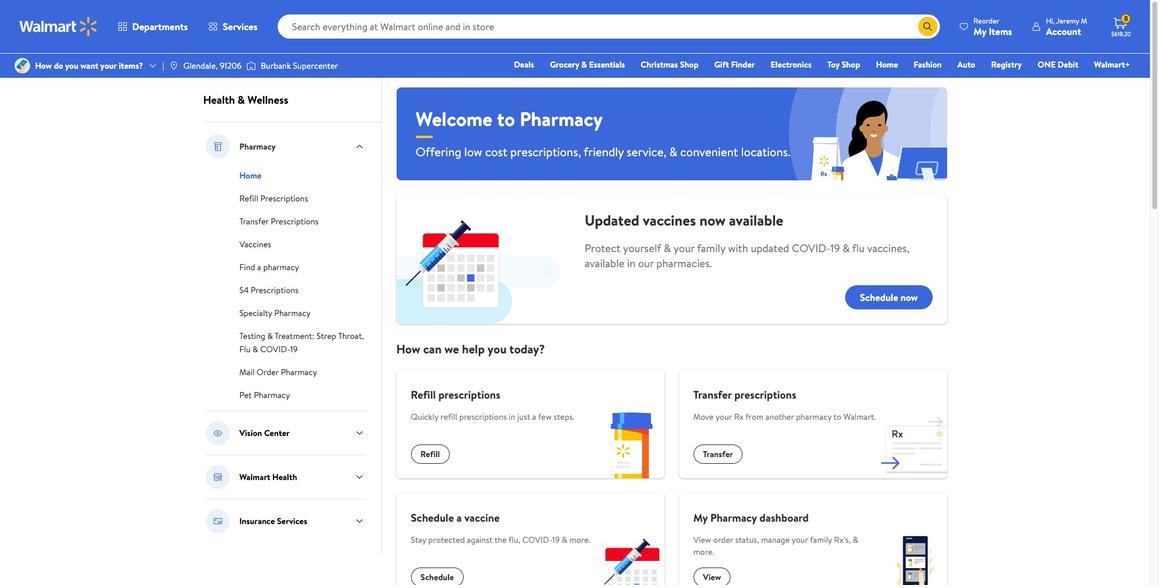 Task type: vqa. For each thing, say whether or not it's contained in the screenshot.


Task type: describe. For each thing, give the bounding box(es) containing it.
0 horizontal spatial home
[[239, 170, 262, 182]]

how for how can we help you today?
[[396, 341, 420, 357]]

0 vertical spatial you
[[65, 60, 78, 72]]

rx
[[734, 411, 744, 423]]

manage
[[761, 534, 790, 546]]

family inside protect yourself & your family with updated covid-19 & flu vaccines, available in our pharmacies.
[[697, 241, 726, 256]]

want
[[80, 60, 98, 72]]

order
[[257, 367, 279, 379]]

center
[[264, 428, 290, 440]]

vision center
[[239, 428, 290, 440]]

mail order pharmacy
[[239, 367, 317, 379]]

vaccines link
[[239, 237, 271, 251]]

my inside reorder my items
[[974, 24, 987, 38]]

how do you want your items?
[[35, 60, 143, 72]]

electronics
[[771, 59, 812, 71]]

covid- for updated
[[792, 241, 831, 256]]

vaccines
[[239, 239, 271, 251]]

debit
[[1058, 59, 1079, 71]]

& right the service,
[[669, 144, 678, 160]]

schedule now
[[860, 291, 918, 304]]

cost
[[485, 144, 508, 160]]

prescriptions for transfer prescriptions
[[271, 216, 319, 228]]

pharmacy up prescriptions,
[[520, 106, 603, 132]]

updated
[[585, 210, 639, 231]]

walmart health image
[[206, 466, 230, 490]]

vision
[[239, 428, 262, 440]]

1 vertical spatial services
[[277, 516, 307, 528]]

from
[[746, 411, 764, 423]]

grocery & essentials link
[[545, 58, 631, 71]]

transfer prescriptions. move your rx from another pharmacy to walmart. transfer. image
[[881, 412, 947, 479]]

mail
[[239, 367, 255, 379]]

help
[[462, 341, 485, 357]]

schedule for now
[[860, 291, 898, 304]]

19 for &
[[290, 344, 298, 356]]

against
[[467, 534, 493, 546]]

steps.
[[554, 411, 575, 423]]

move
[[693, 411, 714, 423]]

transfer button
[[693, 445, 743, 464]]

gift finder link
[[709, 58, 761, 71]]

grocery
[[550, 59, 579, 71]]

one debit link
[[1032, 58, 1084, 71]]

vaccines
[[643, 210, 696, 231]]

$4 prescriptions link
[[239, 283, 299, 296]]

updated
[[751, 241, 789, 256]]

family inside "view order status, manage your family rx's, & more."
[[810, 534, 832, 546]]

deals link
[[509, 58, 540, 71]]

1 vertical spatial my
[[693, 511, 708, 526]]

schedule a vaccine
[[411, 511, 500, 526]]

more. for my pharmacy dashboard
[[693, 546, 714, 559]]

burbank
[[261, 60, 291, 72]]

another
[[766, 411, 794, 423]]

1 horizontal spatial home link
[[871, 58, 904, 71]]

2 vertical spatial 19
[[552, 534, 560, 546]]

a for vaccine
[[457, 511, 462, 526]]

& left flu at the right top of the page
[[843, 241, 850, 256]]

walmart image
[[19, 17, 98, 36]]

toy shop
[[828, 59, 860, 71]]

transfer prescriptions
[[239, 216, 319, 228]]

gift
[[714, 59, 729, 71]]

mail order pharmacy link
[[239, 365, 317, 379]]

walmart insurance services image
[[206, 510, 230, 534]]

christmas
[[641, 59, 678, 71]]

in inside protect yourself & your family with updated covid-19 & flu vaccines, available in our pharmacies.
[[627, 256, 636, 271]]

service,
[[627, 144, 667, 160]]

& left wellness
[[238, 92, 245, 107]]

2 horizontal spatial a
[[532, 411, 536, 423]]

insurance
[[239, 516, 275, 528]]

christmas shop link
[[635, 58, 704, 71]]

friendly
[[584, 144, 624, 160]]

the
[[495, 534, 507, 546]]

transfer inside 'button'
[[703, 449, 733, 461]]

one debit
[[1038, 59, 1079, 71]]

pharmacy image
[[206, 135, 230, 159]]

quickly
[[411, 411, 439, 423]]

protect
[[585, 241, 621, 256]]

registry link
[[986, 58, 1028, 71]]

8 $618.20
[[1112, 13, 1131, 38]]

|
[[162, 60, 164, 72]]

pharmacy down testing & treatment: strep throat, flu & covid-19
[[281, 367, 317, 379]]

pet pharmacy
[[239, 389, 290, 402]]

& inside "view order status, manage your family rx's, & more."
[[853, 534, 858, 546]]

rx's,
[[834, 534, 851, 546]]

vaccines,
[[867, 241, 910, 256]]

testing & treatment: strep throat, flu & covid-19 link
[[239, 329, 364, 356]]

we
[[445, 341, 459, 357]]

home inside home link
[[876, 59, 898, 71]]

welcome to pharmacy
[[416, 106, 603, 132]]

my pharmacy dashboard
[[693, 511, 809, 526]]

& right grocery
[[581, 59, 587, 71]]

walmart+ link
[[1089, 58, 1136, 71]]

schedule a vaccine. stay protected against the flu, covid-19 and more. schedule. image
[[598, 536, 665, 586]]

$4
[[239, 284, 249, 296]]

walmart
[[239, 472, 270, 484]]

yourself
[[623, 241, 661, 256]]

pet pharmacy link
[[239, 388, 290, 402]]

deals
[[514, 59, 534, 71]]

auto
[[958, 59, 976, 71]]

finder
[[731, 59, 755, 71]]

shop for christmas shop
[[680, 59, 699, 71]]

glendale,
[[183, 60, 218, 72]]

1 vertical spatial in
[[509, 411, 515, 423]]

pharmacy right pharmacy icon
[[239, 141, 276, 153]]

your right want
[[100, 60, 117, 72]]

testing & treatment: strep throat, flu & covid-19
[[239, 330, 364, 356]]

order
[[713, 534, 733, 546]]

1 horizontal spatial covid-
[[522, 534, 552, 546]]

& right yourself at the right of page
[[664, 241, 671, 256]]

our
[[638, 256, 654, 271]]

protected
[[428, 534, 465, 546]]

account
[[1046, 24, 1081, 38]]

$618.20
[[1112, 30, 1131, 38]]

your inside protect yourself & your family with updated covid-19 & flu vaccines, available in our pharmacies.
[[674, 241, 695, 256]]

status,
[[735, 534, 759, 546]]

treatment:
[[275, 330, 315, 342]]

hi, jeremy m account
[[1046, 15, 1087, 38]]

2 vertical spatial schedule
[[421, 572, 454, 584]]

& right flu,
[[562, 534, 568, 546]]

walmart+
[[1094, 59, 1130, 71]]

1 horizontal spatial to
[[834, 411, 842, 423]]

19 for updated
[[831, 241, 840, 256]]

1 vertical spatial pharmacy
[[796, 411, 832, 423]]

refill inside button
[[421, 449, 440, 461]]

refill for prescriptions
[[239, 193, 258, 205]]



Task type: locate. For each thing, give the bounding box(es) containing it.
prescriptions for refill prescriptions
[[260, 193, 308, 205]]

 image for how do you want your items?
[[14, 58, 30, 74]]

1 vertical spatial family
[[810, 534, 832, 546]]

just
[[517, 411, 530, 423]]

services up the '91206'
[[223, 20, 258, 33]]

0 vertical spatial view
[[693, 534, 711, 546]]

health right walmart
[[272, 472, 297, 484]]

welcome
[[416, 106, 493, 132]]

1 vertical spatial you
[[488, 341, 507, 357]]

1 horizontal spatial pharmacy
[[796, 411, 832, 423]]

refill
[[441, 411, 457, 423]]

a left vaccine
[[457, 511, 462, 526]]

stay protected against the flu, covid-19 & more.
[[411, 534, 591, 546]]

pharmacy right another
[[796, 411, 832, 423]]

view down order
[[703, 572, 721, 584]]

refill prescriptions link
[[239, 191, 308, 205]]

covid- inside protect yourself & your family with updated covid-19 & flu vaccines, available in our pharmacies.
[[792, 241, 831, 256]]

1 vertical spatial how
[[396, 341, 420, 357]]

 image for burbank supercenter
[[246, 60, 256, 72]]

a right 'just'
[[532, 411, 536, 423]]

covid- up mail order pharmacy link
[[260, 344, 290, 356]]

prescriptions up specialty pharmacy link
[[251, 284, 299, 296]]

0 vertical spatial now
[[700, 210, 726, 231]]

0 vertical spatial a
[[257, 261, 261, 274]]

2 horizontal spatial  image
[[246, 60, 256, 72]]

2 horizontal spatial 19
[[831, 241, 840, 256]]

19 right flu,
[[552, 534, 560, 546]]

one
[[1038, 59, 1056, 71]]

available up updated
[[729, 210, 784, 231]]

today?
[[510, 341, 545, 357]]

convenient
[[680, 144, 738, 160]]

auto link
[[952, 58, 981, 71]]

1 vertical spatial health
[[272, 472, 297, 484]]

1 horizontal spatial my
[[974, 24, 987, 38]]

dashboard
[[760, 511, 809, 526]]

0 horizontal spatial how
[[35, 60, 52, 72]]

refill button
[[411, 445, 450, 464]]

1 vertical spatial home
[[239, 170, 262, 182]]

Walmart Site-Wide search field
[[278, 14, 940, 39]]

to left "walmart."
[[834, 411, 842, 423]]

schedule up stay
[[411, 511, 454, 526]]

more. inside "view order status, manage your family rx's, & more."
[[693, 546, 714, 559]]

offering
[[416, 144, 461, 160]]

view inside "view order status, manage your family rx's, & more."
[[693, 534, 711, 546]]

pet
[[239, 389, 252, 402]]

refill for prescriptions
[[411, 388, 436, 403]]

more.
[[570, 534, 591, 546], [693, 546, 714, 559]]

m
[[1081, 15, 1087, 26]]

services
[[223, 20, 258, 33], [277, 516, 307, 528]]

19
[[831, 241, 840, 256], [290, 344, 298, 356], [552, 534, 560, 546]]

pharmacy down order
[[254, 389, 290, 402]]

2 vertical spatial covid-
[[522, 534, 552, 546]]

0 horizontal spatial home link
[[239, 168, 262, 182]]

2 horizontal spatial covid-
[[792, 241, 831, 256]]

 image left do
[[14, 58, 30, 74]]

8
[[1124, 13, 1128, 24]]

$4 prescriptions
[[239, 284, 299, 296]]

1 horizontal spatial home
[[876, 59, 898, 71]]

departments
[[132, 20, 188, 33]]

19 inside protect yourself & your family with updated covid-19 & flu vaccines, available in our pharmacies.
[[831, 241, 840, 256]]

pharmacy up $4 prescriptions link
[[263, 261, 299, 274]]

 image
[[14, 58, 30, 74], [246, 60, 256, 72], [169, 61, 179, 71]]

0 horizontal spatial covid-
[[260, 344, 290, 356]]

prescriptions down refill prescriptions
[[271, 216, 319, 228]]

family
[[697, 241, 726, 256], [810, 534, 832, 546]]

now down vaccines,
[[901, 291, 918, 304]]

1 vertical spatial refill
[[411, 388, 436, 403]]

services inside services dropdown button
[[223, 20, 258, 33]]

services button
[[198, 12, 268, 41]]

refill up quickly
[[411, 388, 436, 403]]

19 inside testing & treatment: strep throat, flu & covid-19
[[290, 344, 298, 356]]

now inside button
[[901, 291, 918, 304]]

1 horizontal spatial services
[[277, 516, 307, 528]]

testing
[[239, 330, 265, 342]]

low
[[464, 144, 482, 160]]

reorder my items
[[974, 15, 1012, 38]]

family left "rx's,"
[[810, 534, 832, 546]]

available inside protect yourself & your family with updated covid-19 & flu vaccines, available in our pharmacies.
[[585, 256, 625, 271]]

 image right the '91206'
[[246, 60, 256, 72]]

refill prescriptions. quickly refill medications in just a few steps. refill. image
[[598, 412, 665, 479]]

a
[[257, 261, 261, 274], [532, 411, 536, 423], [457, 511, 462, 526]]

 image for glendale, 91206
[[169, 61, 179, 71]]

health & wellness
[[203, 92, 288, 107]]

1 horizontal spatial how
[[396, 341, 420, 357]]

family left with
[[697, 241, 726, 256]]

0 horizontal spatial you
[[65, 60, 78, 72]]

prescriptions
[[260, 193, 308, 205], [271, 216, 319, 228], [251, 284, 299, 296]]

1 vertical spatial covid-
[[260, 344, 290, 356]]

more. left schedule a vaccine. stay protected against the flu, covid-19 and more. schedule. image
[[570, 534, 591, 546]]

you right do
[[65, 60, 78, 72]]

now
[[700, 210, 726, 231], [901, 291, 918, 304]]

0 vertical spatial family
[[697, 241, 726, 256]]

shop right the christmas
[[680, 59, 699, 71]]

1 horizontal spatial now
[[901, 291, 918, 304]]

1 vertical spatial prescriptions
[[271, 216, 319, 228]]

to
[[497, 106, 515, 132], [834, 411, 842, 423]]

1 vertical spatial to
[[834, 411, 842, 423]]

& right "rx's,"
[[853, 534, 858, 546]]

in
[[627, 256, 636, 271], [509, 411, 515, 423]]

0 horizontal spatial  image
[[14, 58, 30, 74]]

& right flu
[[253, 344, 258, 356]]

0 horizontal spatial family
[[697, 241, 726, 256]]

schedule button
[[411, 568, 464, 586]]

find a pharmacy link
[[239, 260, 299, 274]]

0 horizontal spatial 19
[[290, 344, 298, 356]]

1 vertical spatial home link
[[239, 168, 262, 182]]

refill prescriptions
[[239, 193, 308, 205]]

refill up transfer prescriptions link
[[239, 193, 258, 205]]

1 vertical spatial transfer
[[693, 388, 732, 403]]

0 vertical spatial my
[[974, 24, 987, 38]]

0 vertical spatial prescriptions
[[260, 193, 308, 205]]

covid- for &
[[260, 344, 290, 356]]

fashion link
[[909, 58, 947, 71]]

covid- inside testing & treatment: strep throat, flu & covid-19
[[260, 344, 290, 356]]

my pharmacy dashboard. view order status, manage your family rx's and more. view. image
[[881, 536, 947, 586]]

1 horizontal spatial more.
[[693, 546, 714, 559]]

your left rx
[[716, 411, 732, 423]]

0 horizontal spatial available
[[585, 256, 625, 271]]

1 horizontal spatial a
[[457, 511, 462, 526]]

0 vertical spatial home link
[[871, 58, 904, 71]]

0 horizontal spatial pharmacy
[[263, 261, 299, 274]]

christmas shop
[[641, 59, 699, 71]]

home up refill prescriptions link
[[239, 170, 262, 182]]

toy shop link
[[822, 58, 866, 71]]

0 vertical spatial in
[[627, 256, 636, 271]]

1 horizontal spatial in
[[627, 256, 636, 271]]

more. for schedule a vaccine
[[570, 534, 591, 546]]

prescriptions up transfer prescriptions link
[[260, 193, 308, 205]]

2 shop from the left
[[842, 59, 860, 71]]

a right find
[[257, 261, 261, 274]]

0 horizontal spatial to
[[497, 106, 515, 132]]

1 horizontal spatial available
[[729, 210, 784, 231]]

now right vaccines
[[700, 210, 726, 231]]

jeremy
[[1057, 15, 1080, 26]]

my up view button
[[693, 511, 708, 526]]

electronics link
[[765, 58, 817, 71]]

find a pharmacy
[[239, 261, 299, 274]]

schedule down the protected
[[421, 572, 454, 584]]

0 vertical spatial 19
[[831, 241, 840, 256]]

2 vertical spatial a
[[457, 511, 462, 526]]

0 vertical spatial schedule
[[860, 291, 898, 304]]

0 horizontal spatial services
[[223, 20, 258, 33]]

updated vaccines now available
[[585, 210, 784, 231]]

refill prescriptions
[[411, 388, 501, 403]]

items?
[[119, 60, 143, 72]]

how
[[35, 60, 52, 72], [396, 341, 420, 357]]

quickly refill prescriptions in just a few steps.
[[411, 411, 575, 423]]

your right manage
[[792, 534, 808, 546]]

shop right toy at the top of the page
[[842, 59, 860, 71]]

view order status, manage your family rx's, & more.
[[693, 534, 858, 559]]

transfer for prescriptions
[[239, 216, 269, 228]]

1 horizontal spatial shop
[[842, 59, 860, 71]]

specialty pharmacy link
[[239, 306, 311, 319]]

services right insurance
[[277, 516, 307, 528]]

view button
[[693, 568, 731, 586]]

0 vertical spatial services
[[223, 20, 258, 33]]

how for how do you want your items?
[[35, 60, 52, 72]]

0 horizontal spatial a
[[257, 261, 261, 274]]

view for view
[[703, 572, 721, 584]]

walmart.
[[844, 411, 876, 423]]

a for pharmacy
[[257, 261, 261, 274]]

specialty
[[239, 307, 272, 319]]

1 horizontal spatial health
[[272, 472, 297, 484]]

shop for toy shop
[[842, 59, 860, 71]]

reorder
[[974, 15, 1000, 26]]

in left 'just'
[[509, 411, 515, 423]]

search icon image
[[923, 22, 933, 31]]

1 horizontal spatial you
[[488, 341, 507, 357]]

pharmacy up order
[[710, 511, 757, 526]]

departments button
[[107, 12, 198, 41]]

0 vertical spatial home
[[876, 59, 898, 71]]

prescriptions up the from
[[734, 388, 797, 403]]

0 vertical spatial pharmacy
[[263, 261, 299, 274]]

strep
[[317, 330, 336, 342]]

prescriptions for refill prescriptions
[[438, 388, 501, 403]]

wellness
[[248, 92, 288, 107]]

0 vertical spatial health
[[203, 92, 235, 107]]

1 horizontal spatial 19
[[552, 534, 560, 546]]

flu
[[239, 344, 251, 356]]

shop
[[680, 59, 699, 71], [842, 59, 860, 71]]

2 vertical spatial refill
[[421, 449, 440, 461]]

refill down quickly
[[421, 449, 440, 461]]

available left our
[[585, 256, 625, 271]]

you
[[65, 60, 78, 72], [488, 341, 507, 357]]

how left can
[[396, 341, 420, 357]]

supercenter
[[293, 60, 338, 72]]

view for view order status, manage your family rx's, & more.
[[693, 534, 711, 546]]

view left order
[[693, 534, 711, 546]]

0 vertical spatial transfer
[[239, 216, 269, 228]]

prescriptions up refill on the left
[[438, 388, 501, 403]]

pharmacy
[[263, 261, 299, 274], [796, 411, 832, 423]]

0 horizontal spatial now
[[700, 210, 726, 231]]

pharmacy up treatment:
[[274, 307, 311, 319]]

transfer for prescriptions
[[693, 388, 732, 403]]

transfer prescriptions link
[[239, 214, 319, 228]]

2 vertical spatial transfer
[[703, 449, 733, 461]]

vaccine
[[464, 511, 500, 526]]

vision center image
[[206, 421, 230, 446]]

schedule for a
[[411, 511, 454, 526]]

with
[[728, 241, 748, 256]]

prescriptions for transfer prescriptions
[[734, 388, 797, 403]]

transfer prescriptions
[[693, 388, 797, 403]]

in left our
[[627, 256, 636, 271]]

hi,
[[1046, 15, 1055, 26]]

0 horizontal spatial shop
[[680, 59, 699, 71]]

91206
[[220, 60, 242, 72]]

prescriptions for $4 prescriptions
[[251, 284, 299, 296]]

& right testing at the left of the page
[[267, 330, 273, 342]]

transfer down move
[[703, 449, 733, 461]]

0 vertical spatial refill
[[239, 193, 258, 205]]

prescriptions right refill on the left
[[459, 411, 507, 423]]

my
[[974, 24, 987, 38], [693, 511, 708, 526]]

home link left fashion
[[871, 58, 904, 71]]

0 vertical spatial to
[[497, 106, 515, 132]]

19 left flu at the right top of the page
[[831, 241, 840, 256]]

your inside "view order status, manage your family rx's, & more."
[[792, 534, 808, 546]]

1 horizontal spatial family
[[810, 534, 832, 546]]

0 vertical spatial available
[[729, 210, 784, 231]]

1 vertical spatial schedule
[[411, 511, 454, 526]]

transfer up move
[[693, 388, 732, 403]]

Search search field
[[278, 14, 940, 39]]

few
[[538, 411, 552, 423]]

schedule now button
[[846, 286, 933, 310]]

1 vertical spatial now
[[901, 291, 918, 304]]

covid- right flu,
[[522, 534, 552, 546]]

19 down treatment:
[[290, 344, 298, 356]]

move your rx from another pharmacy to walmart.
[[693, 411, 876, 423]]

you right help on the left bottom of page
[[488, 341, 507, 357]]

transfer up vaccines link
[[239, 216, 269, 228]]

1 vertical spatial a
[[532, 411, 536, 423]]

1 shop from the left
[[680, 59, 699, 71]]

1 vertical spatial available
[[585, 256, 625, 271]]

 image right |
[[169, 61, 179, 71]]

home left fashion
[[876, 59, 898, 71]]

schedule down vaccines,
[[860, 291, 898, 304]]

do
[[54, 60, 63, 72]]

0 horizontal spatial in
[[509, 411, 515, 423]]

your down updated vaccines now available
[[674, 241, 695, 256]]

how can we help you today?
[[396, 341, 545, 357]]

0 horizontal spatial my
[[693, 511, 708, 526]]

more. up view button
[[693, 546, 714, 559]]

1 vertical spatial view
[[703, 572, 721, 584]]

my left items
[[974, 24, 987, 38]]

0 horizontal spatial health
[[203, 92, 235, 107]]

pharmacy
[[520, 106, 603, 132], [239, 141, 276, 153], [274, 307, 311, 319], [281, 367, 317, 379], [254, 389, 290, 402], [710, 511, 757, 526]]

0 vertical spatial covid-
[[792, 241, 831, 256]]

2 vertical spatial prescriptions
[[251, 284, 299, 296]]

view inside view button
[[703, 572, 721, 584]]

health down glendale, 91206
[[203, 92, 235, 107]]

0 vertical spatial how
[[35, 60, 52, 72]]

0 horizontal spatial more.
[[570, 534, 591, 546]]

1 horizontal spatial  image
[[169, 61, 179, 71]]

1 vertical spatial 19
[[290, 344, 298, 356]]

home link up refill prescriptions link
[[239, 168, 262, 182]]

covid- right updated
[[792, 241, 831, 256]]

how left do
[[35, 60, 52, 72]]

to up cost
[[497, 106, 515, 132]]



